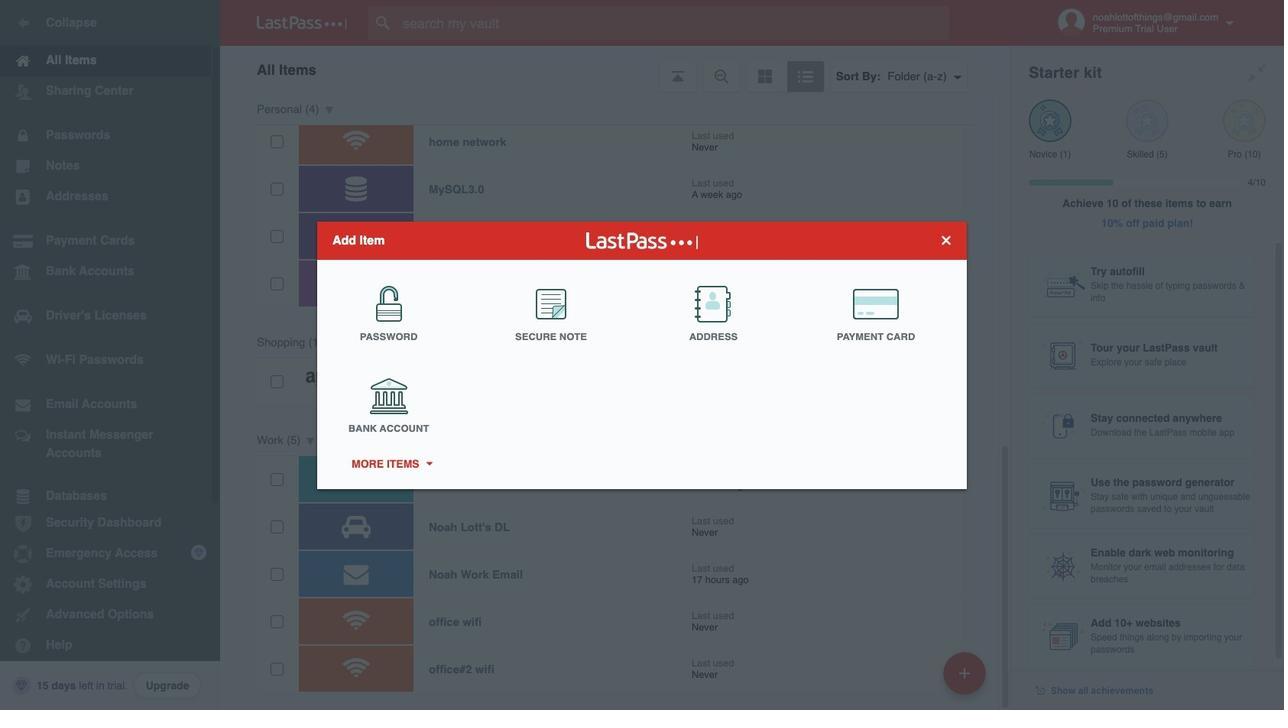 Task type: vqa. For each thing, say whether or not it's contained in the screenshot.
dialog
yes



Task type: describe. For each thing, give the bounding box(es) containing it.
caret right image
[[424, 462, 434, 465]]

new item image
[[959, 668, 970, 678]]

vault options navigation
[[220, 46, 1010, 92]]

new item navigation
[[938, 647, 995, 710]]

lastpass image
[[257, 16, 347, 30]]



Task type: locate. For each thing, give the bounding box(es) containing it.
dialog
[[317, 221, 967, 489]]

Search search field
[[368, 6, 979, 40]]

main navigation navigation
[[0, 0, 220, 710]]

search my vault text field
[[368, 6, 979, 40]]



